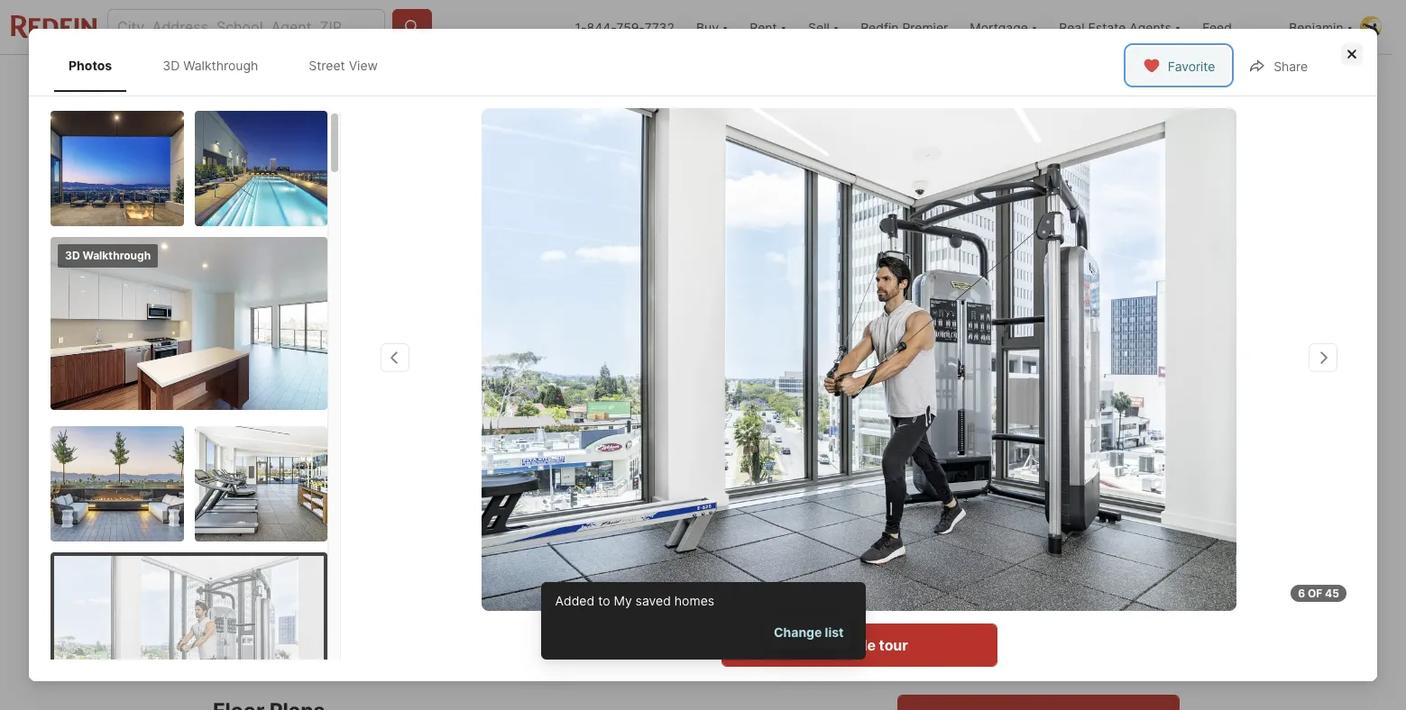 Task type: vqa. For each thing, say whether or not it's contained in the screenshot.
Add home to favorites checkbox on the right bottom of page Add home to favorites icon
no



Task type: describe. For each thing, give the bounding box(es) containing it.
photos
[[69, 58, 112, 73]]

3d walkthrough button
[[227, 410, 382, 446]]

redfin premier button
[[850, 0, 959, 54]]

1
[[936, 614, 948, 646]]

0 horizontal spatial wilshire
[[282, 488, 340, 506]]

3d walkthrough for 'tab list' containing photos
[[163, 58, 258, 73]]

4 tab from the left
[[702, 59, 789, 102]]

self guided tour list box
[[897, 524, 1180, 569]]

list
[[825, 625, 844, 640]]

3d walkthrough tab
[[148, 43, 273, 88]]

1 horizontal spatial wilshire
[[1028, 485, 1101, 507]]

6245 wilshire blvd image
[[481, 108, 1237, 612]]

favorite
[[1168, 59, 1215, 74]]

overview tab
[[332, 59, 431, 102]]

photos
[[1107, 420, 1150, 436]]

to
[[598, 593, 610, 608]]

street view inside street view button
[[430, 420, 501, 436]]

0 horizontal spatial share button
[[1090, 60, 1180, 97]]

view inside street view button
[[470, 420, 501, 436]]

tab list inside schedule tour dialog
[[51, 40, 410, 92]]

price
[[213, 551, 247, 569]]

1 tab from the left
[[431, 59, 536, 102]]

view inside the street view tab
[[349, 58, 378, 73]]

schedule tour
[[810, 637, 908, 655]]

photos tab
[[54, 43, 126, 88]]

walkthrough for 'tab list' containing photos
[[183, 58, 258, 73]]

saved
[[635, 593, 671, 608]]

a/c
[[310, 609, 329, 622]]

street view button
[[389, 410, 516, 446]]

feed
[[1202, 19, 1232, 35]]

3d inside 3d walkthrough link
[[234, 125, 250, 139]]

street inside tab
[[309, 58, 345, 73]]

thursday
[[1006, 599, 1064, 612]]

1 , from the left
[[474, 488, 478, 506]]

schedule tour dialog
[[29, 29, 1377, 711]]

$3,411+ /mo price
[[213, 523, 339, 569]]

ft
[[579, 551, 593, 569]]

next image
[[1158, 618, 1187, 647]]

3d inside 3d walkthrough tab
[[163, 58, 180, 73]]

2.5
[[481, 523, 514, 548]]

share for the left the share button
[[1130, 72, 1164, 87]]

premier
[[902, 19, 948, 35]]

6
[[1298, 587, 1305, 601]]

44
[[1087, 420, 1104, 436]]

0 horizontal spatial walkthrough
[[82, 248, 151, 262]]

self guided tour
[[1008, 539, 1092, 553]]

45
[[1325, 587, 1339, 601]]

w/d in unit
[[439, 609, 497, 622]]

added to my saved homes
[[555, 593, 714, 608]]

change list
[[774, 625, 844, 640]]

7732
[[644, 19, 675, 35]]

map entry image
[[778, 483, 869, 574]]

self guided tour option
[[897, 524, 1180, 569]]

1-844-759-7732
[[575, 19, 675, 35]]

ca
[[573, 488, 593, 506]]

added
[[555, 593, 595, 608]]

patio/balcony
[[522, 609, 593, 622]]

walkthrough
[[252, 125, 339, 139]]

44 photos
[[1087, 420, 1150, 436]]



Task type: locate. For each thing, give the bounding box(es) containing it.
tour right guided
[[1071, 539, 1092, 553]]

City, Address, School, Agent, ZIP search field
[[107, 9, 385, 45]]

tour
[[897, 485, 938, 507]]

90048
[[597, 488, 642, 506]]

share button
[[1233, 47, 1323, 84], [1090, 60, 1180, 97]]

0 horizontal spatial ,
[[474, 488, 478, 506]]

1 horizontal spatial share button
[[1233, 47, 1323, 84]]

$3,411+
[[213, 523, 294, 548]]

tour inside button
[[879, 637, 908, 655]]

guided
[[1031, 539, 1068, 553]]

3d walkthrough inside button
[[268, 420, 367, 436]]

unit
[[476, 609, 497, 622]]

street view tab
[[294, 43, 392, 88]]

0 vertical spatial tour
[[1071, 539, 1092, 553]]

sq
[[557, 551, 575, 569]]

1- up baths
[[462, 523, 481, 548]]

1-2.5 baths
[[462, 523, 514, 569]]

walkthrough
[[183, 58, 258, 73], [82, 248, 151, 262], [288, 420, 367, 436]]

0 vertical spatial view
[[349, 58, 378, 73]]

, left los
[[474, 488, 478, 506]]

street
[[309, 58, 345, 73], [430, 420, 467, 436]]

1- inside 1-2.5 baths
[[462, 523, 481, 548]]

3d walkthrough
[[234, 125, 339, 139]]

1 vertical spatial street view
[[430, 420, 501, 436]]

3
[[1119, 614, 1136, 646]]

1 horizontal spatial on
[[1002, 485, 1024, 507]]

self
[[1008, 539, 1029, 553]]

baths
[[462, 551, 501, 569]]

3d walkthrough link
[[213, 106, 890, 464]]

share left favorite
[[1130, 72, 1164, 87]]

844-
[[587, 19, 616, 35]]

overview
[[352, 72, 411, 88]]

redfin
[[861, 19, 899, 35]]

0 horizontal spatial view
[[349, 58, 378, 73]]

thursday 2
[[1006, 599, 1064, 646]]

0 horizontal spatial share
[[1130, 72, 1164, 87]]

6 of 45
[[1298, 587, 1339, 601]]

share down feed button
[[1274, 59, 1308, 74]]

view
[[349, 58, 378, 73], [470, 420, 501, 436]]

in
[[464, 609, 473, 622]]

alert containing added to my saved homes
[[541, 582, 865, 660]]

0 vertical spatial street
[[309, 58, 345, 73]]

1 horizontal spatial share
[[1274, 59, 1308, 74]]

/mo
[[299, 523, 339, 548]]

3d walkthrough
[[163, 58, 258, 73], [65, 248, 151, 262], [268, 420, 367, 436]]

3d walkthrough for 3d walkthrough button
[[268, 420, 367, 436]]

vision on wilshire
[[213, 488, 340, 506]]

2 tab from the left
[[536, 59, 604, 102]]

1-844-759-7732 link
[[575, 19, 675, 35]]

walkthrough inside button
[[288, 420, 367, 436]]

vision right tour
[[942, 485, 998, 507]]

,
[[474, 488, 478, 506], [565, 488, 569, 506]]

w/d
[[439, 609, 461, 622]]

friday 3
[[1109, 599, 1146, 646]]

0 horizontal spatial 1-
[[462, 523, 481, 548]]

friday
[[1109, 599, 1146, 612]]

0 horizontal spatial street
[[309, 58, 345, 73]]

submit search image
[[403, 18, 421, 36]]

0 horizontal spatial on
[[261, 488, 279, 506]]

1 horizontal spatial tour
[[1071, 539, 1092, 553]]

759-
[[616, 19, 644, 35]]

friendly
[[244, 609, 285, 622]]

on
[[1002, 485, 1024, 507], [261, 488, 279, 506]]

homes
[[674, 593, 714, 608]]

0 horizontal spatial vision
[[213, 488, 257, 506]]

2 vertical spatial walkthrough
[[288, 420, 367, 436]]

1 horizontal spatial 3d walkthrough
[[163, 58, 258, 73]]

pet
[[224, 609, 241, 622]]

wilshire up /mo
[[282, 488, 340, 506]]

wilshire up self guided tour
[[1028, 485, 1101, 507]]

wilshire
[[1028, 485, 1101, 507], [282, 488, 340, 506]]

3d inside 3d walkthrough button
[[268, 420, 285, 436]]

1- left 759-
[[575, 19, 587, 35]]

1,353
[[607, 523, 663, 548]]

alert
[[541, 582, 865, 660]]

street inside button
[[430, 420, 467, 436]]

share inside schedule tour dialog
[[1274, 59, 1308, 74]]

559-1,353 sq ft
[[557, 523, 663, 569]]

tab list containing photos
[[51, 40, 410, 92]]

1 vertical spatial tour
[[879, 637, 908, 655]]

1-
[[575, 19, 587, 35], [462, 523, 481, 548]]

2 horizontal spatial walkthrough
[[288, 420, 367, 436]]

street view up the walkthrough on the left top of the page
[[309, 58, 378, 73]]

1 horizontal spatial 1-
[[575, 19, 587, 35]]

1 vertical spatial 1-
[[462, 523, 481, 548]]

2
[[1027, 614, 1043, 646]]

overview tab list
[[213, 55, 804, 102]]

, left ca
[[565, 488, 569, 506]]

wednesday 1
[[908, 599, 976, 646]]

, los angeles , ca 90048
[[474, 488, 642, 506]]

0 vertical spatial 3d walkthrough
[[163, 58, 258, 73]]

1- for 844-
[[575, 19, 587, 35]]

tab list
[[51, 40, 410, 92]]

feed button
[[1192, 0, 1278, 54]]

pet friendly
[[224, 609, 285, 622]]

my
[[614, 593, 632, 608]]

tab
[[431, 59, 536, 102], [536, 59, 604, 102], [604, 59, 702, 102], [702, 59, 789, 102]]

tour right schedule
[[879, 637, 908, 655]]

1 vertical spatial 3d walkthrough
[[65, 248, 151, 262]]

0 horizontal spatial 3d walkthrough
[[65, 248, 151, 262]]

more
[[618, 609, 644, 622]]

tour
[[1071, 539, 1092, 553], [879, 637, 908, 655]]

1 horizontal spatial street
[[430, 420, 467, 436]]

street view
[[309, 58, 378, 73], [430, 420, 501, 436]]

schedule tour button
[[721, 624, 997, 667]]

favorite button
[[1127, 47, 1230, 84]]

1 vertical spatial view
[[470, 420, 501, 436]]

1 vertical spatial street
[[430, 420, 467, 436]]

559-
[[557, 523, 607, 548]]

1 horizontal spatial ,
[[565, 488, 569, 506]]

2 , from the left
[[565, 488, 569, 506]]

walkthrough for 3d walkthrough button
[[288, 420, 367, 436]]

1- for 2.5
[[462, 523, 481, 548]]

of
[[1308, 587, 1323, 601]]

angeles
[[510, 488, 565, 506]]

0 horizontal spatial tour
[[879, 637, 908, 655]]

2 vertical spatial 3d walkthrough
[[268, 420, 367, 436]]

2 horizontal spatial 3d walkthrough
[[268, 420, 367, 436]]

tour inside option
[[1071, 539, 1092, 553]]

share
[[1274, 59, 1308, 74], [1130, 72, 1164, 87]]

3d walkthrough inside tab
[[163, 58, 258, 73]]

los
[[482, 488, 506, 506]]

change
[[774, 625, 822, 640]]

1 horizontal spatial view
[[470, 420, 501, 436]]

image image
[[213, 106, 890, 461], [897, 106, 1180, 280], [51, 110, 184, 226], [194, 110, 327, 226], [51, 237, 327, 410], [897, 287, 1180, 461], [51, 426, 184, 542], [194, 426, 327, 542], [54, 556, 324, 711]]

vision up $3,411+
[[213, 488, 257, 506]]

1 vertical spatial walkthrough
[[82, 248, 151, 262]]

redfin premier
[[861, 19, 948, 35]]

1 horizontal spatial vision
[[942, 485, 998, 507]]

street view inside the street view tab
[[309, 58, 378, 73]]

wednesday
[[908, 599, 976, 612]]

change list button
[[767, 616, 851, 649]]

1 horizontal spatial street view
[[430, 420, 501, 436]]

vision
[[942, 485, 998, 507], [213, 488, 257, 506]]

0 vertical spatial street view
[[309, 58, 378, 73]]

0 horizontal spatial street view
[[309, 58, 378, 73]]

tour vision on wilshire
[[897, 485, 1101, 507]]

44 photos button
[[1047, 410, 1165, 446]]

street view up los
[[430, 420, 501, 436]]

3d
[[163, 58, 180, 73], [234, 125, 250, 139], [65, 248, 80, 262], [268, 420, 285, 436]]

schedule
[[810, 637, 876, 655]]

on up self
[[1002, 485, 1024, 507]]

1 horizontal spatial walkthrough
[[183, 58, 258, 73]]

0 vertical spatial 1-
[[575, 19, 587, 35]]

0 vertical spatial walkthrough
[[183, 58, 258, 73]]

3 tab from the left
[[604, 59, 702, 102]]

on up $3,411+
[[261, 488, 279, 506]]

user photo image
[[1360, 16, 1382, 38]]

walkthrough inside tab
[[183, 58, 258, 73]]

share for right the share button
[[1274, 59, 1308, 74]]



